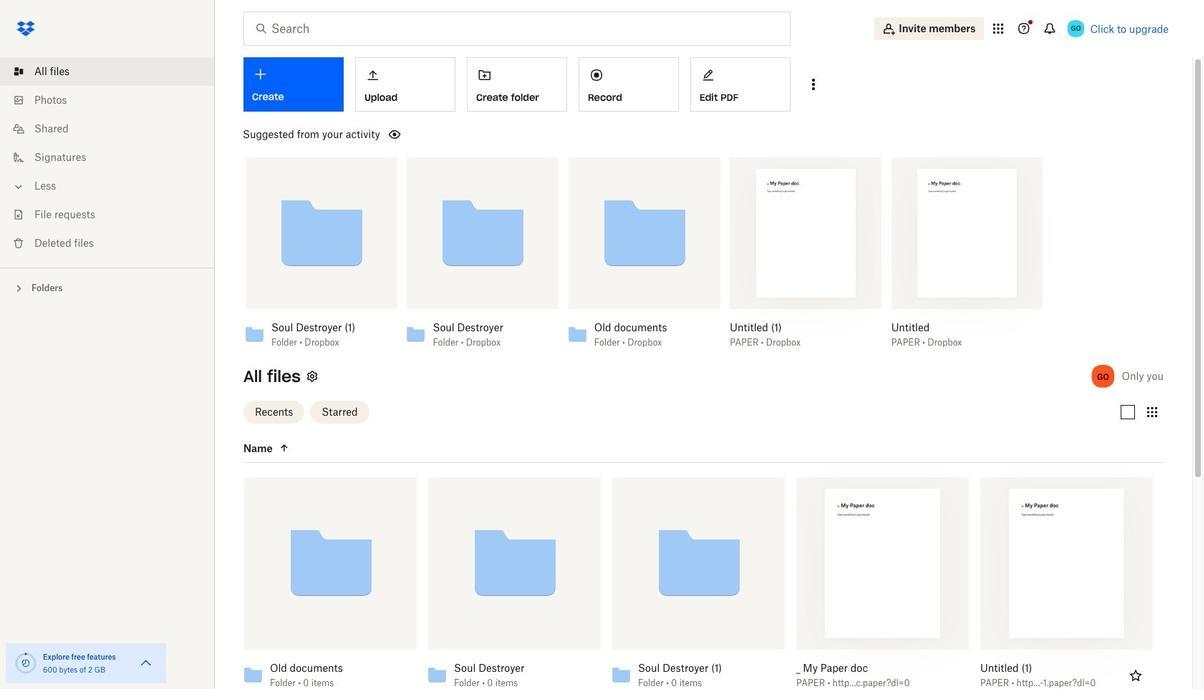 Task type: locate. For each thing, give the bounding box(es) containing it.
Search in folder "Dropbox" text field
[[272, 20, 761, 37]]

quota usage image
[[14, 653, 37, 676]]

less image
[[11, 180, 26, 194]]

list item
[[0, 57, 215, 86]]

list
[[0, 49, 215, 268]]



Task type: vqa. For each thing, say whether or not it's contained in the screenshot.
top the File requests
no



Task type: describe. For each thing, give the bounding box(es) containing it.
folder settings image
[[304, 368, 321, 385]]

folder, soul destroyer (1) row
[[607, 478, 785, 690]]

quota usage progress bar
[[14, 653, 37, 676]]

folder, old documents row
[[239, 478, 417, 690]]

dropbox image
[[11, 14, 40, 43]]

file, untitled (1).paper row
[[975, 478, 1153, 690]]

file, _ my paper doc.paper row
[[791, 478, 969, 690]]

folder, soul destroyer row
[[423, 478, 601, 690]]



